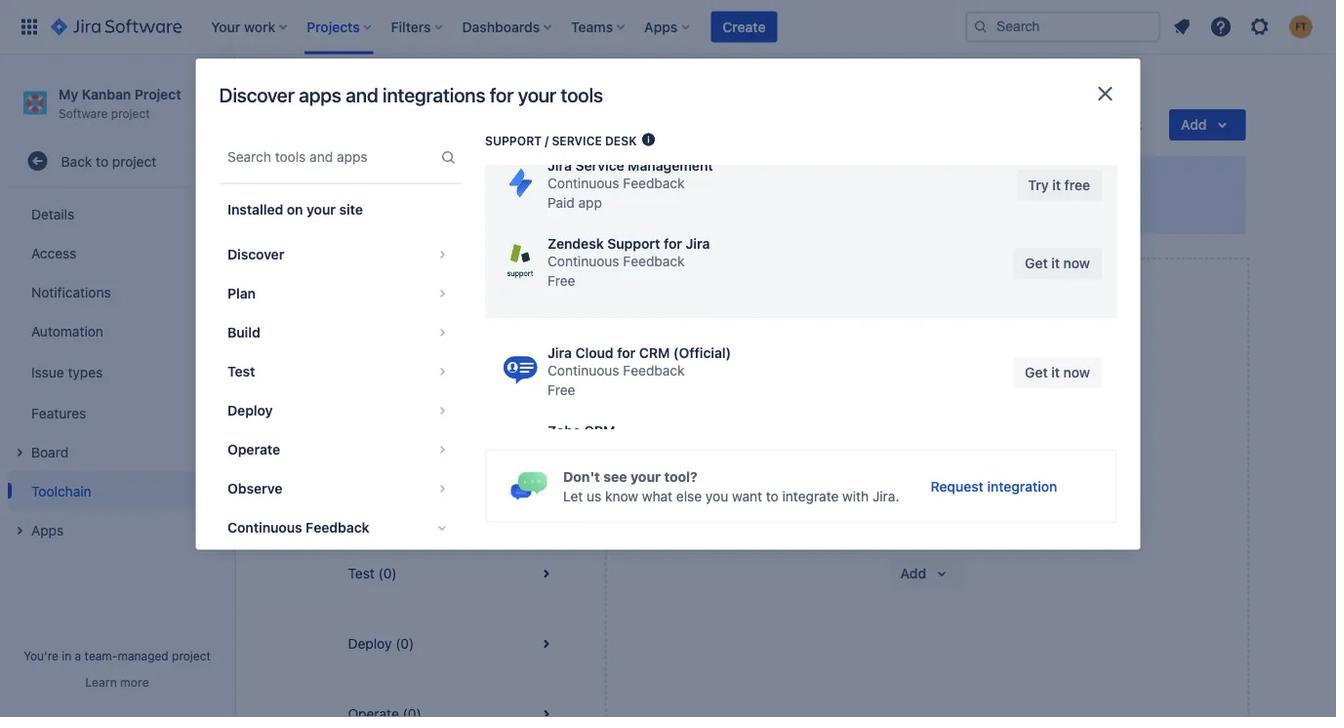 Task type: vqa. For each thing, say whether or not it's contained in the screenshot.
manage at the top
yes



Task type: describe. For each thing, give the bounding box(es) containing it.
tools inside button
[[400, 284, 431, 301]]

tools,
[[569, 201, 604, 217]]

operate
[[227, 442, 280, 458]]

for down primary element
[[490, 83, 514, 106]]

management
[[627, 157, 713, 173]]

paid
[[547, 194, 574, 210]]

integrations inside dialog
[[383, 83, 485, 106]]

chevron icon pointing down image
[[430, 516, 453, 540]]

support inside zendesk support for jira continuous feedback free
[[607, 235, 660, 251]]

deploy (0) button
[[324, 609, 581, 679]]

free inside zendesk support for jira continuous feedback free
[[547, 272, 575, 288]]

project inside build your toolchain to improve workflow and ship faster, add your team's tools and work to your project toolchain.
[[944, 532, 988, 548]]

(0) for deploy (0)
[[395, 636, 414, 652]]

request integration button
[[918, 471, 1068, 502]]

else
[[676, 488, 701, 504]]

team's
[[1052, 513, 1095, 529]]

(0) inside view all tools (0) button
[[434, 284, 453, 301]]

jira for continuous
[[547, 157, 571, 173]]

1 vertical spatial more
[[120, 675, 149, 689]]

you're in a team-managed project
[[24, 649, 211, 663]]

jira service management logo image
[[500, 163, 539, 202]]

chevron icon pointing right image for test
[[430, 360, 453, 384]]

feedback inside button
[[305, 520, 369, 536]]

plan
[[227, 285, 255, 302]]

feedback inside jira service management continuous feedback paid app
[[623, 175, 684, 191]]

test (0) button
[[324, 539, 581, 609]]

know
[[605, 488, 638, 504]]

to down management
[[696, 201, 709, 217]]

view all tools (0) button
[[324, 258, 581, 328]]

deploy button
[[219, 391, 461, 430]]

group containing details
[[8, 189, 226, 555]]

project right managed
[[172, 649, 211, 663]]

to right welcome
[[450, 172, 465, 191]]

test (0)
[[348, 566, 397, 582]]

installed on your site button
[[219, 190, 461, 229]]

manage
[[823, 201, 874, 217]]

now for jira cloud for crm (official)
[[1063, 364, 1090, 380]]

board
[[31, 444, 68, 460]]

chevron icon pointing right image for build
[[430, 321, 453, 344]]

a
[[75, 649, 81, 663]]

free inside "jira cloud for crm (official) continuous feedback free"
[[547, 382, 575, 398]]

continuous feedback
[[227, 520, 369, 536]]

apps image image
[[510, 472, 547, 501]]

toolchain link
[[8, 472, 226, 511]]

app
[[578, 194, 602, 210]]

details
[[31, 206, 74, 222]]

primary element
[[12, 0, 965, 54]]

more inside welcome to your project toolchain discover integrations for your tools, connect work to your project, and manage it all right here. learn more
[[1015, 201, 1048, 217]]

free
[[1064, 177, 1090, 193]]

deploy (0)
[[348, 636, 414, 652]]

my kanban project link
[[396, 78, 514, 101]]

project inside "link"
[[537, 81, 582, 98]]

test for test (0)
[[348, 566, 375, 582]]

access
[[31, 245, 76, 261]]

installed
[[227, 202, 283, 218]]

request
[[930, 478, 983, 494]]

site
[[339, 202, 363, 218]]

my kanban project software project
[[59, 86, 181, 120]]

for inside zendesk support for jira continuous feedback free
[[663, 235, 682, 251]]

(official)
[[673, 345, 731, 361]]

integrate
[[782, 488, 838, 504]]

test button
[[219, 352, 461, 391]]

toolchain.
[[992, 532, 1054, 548]]

request integration
[[930, 478, 1057, 494]]

connect
[[607, 201, 659, 217]]

add
[[993, 513, 1017, 529]]

your up ship
[[895, 485, 928, 503]]

notifications link
[[8, 272, 226, 312]]

chevron icon pointing right image for observe
[[430, 477, 453, 501]]

build your toolchain to improve workflow and ship faster, add your team's tools and work to your project toolchain.
[[760, 485, 1095, 548]]

(0) for test (0)
[[378, 566, 397, 582]]

kanban for my kanban project software project
[[82, 86, 131, 102]]

test for test
[[227, 364, 255, 380]]

and down workflow
[[835, 532, 858, 548]]

features
[[31, 405, 86, 421]]

want
[[731, 488, 762, 504]]

work inside welcome to your project toolchain discover integrations for your tools, connect work to your project, and manage it all right here. learn more
[[662, 201, 693, 217]]

us
[[586, 488, 601, 504]]

it inside welcome to your project toolchain discover integrations for your tools, connect work to your project, and manage it all right here. learn more
[[877, 201, 885, 217]]

learn more
[[85, 675, 149, 689]]

get customer feedback via help desk and live chat image
[[640, 132, 656, 147]]

your right welcome
[[469, 172, 501, 191]]

back to project link
[[8, 142, 226, 181]]

build button
[[219, 313, 461, 352]]

project settings link
[[537, 78, 636, 101]]

all inside welcome to your project toolchain discover integrations for your tools, connect work to your project, and manage it all right here. learn more
[[889, 201, 903, 217]]

zendesk
[[547, 235, 603, 251]]

discover apps and integrations for your tools
[[219, 83, 603, 106]]

feedback inside zendesk support for jira continuous feedback free
[[623, 253, 684, 269]]

continuous inside zendesk support for jira continuous feedback free
[[547, 253, 619, 269]]

now for zendesk support for jira
[[1063, 255, 1090, 271]]

view all tools (0)
[[348, 284, 453, 301]]

zendesk support for jira logo image
[[500, 241, 539, 280]]

observe
[[227, 481, 282, 497]]

workflow
[[832, 513, 889, 529]]

projects
[[321, 81, 372, 98]]

tools inside build your toolchain to improve workflow and ship faster, add your team's tools and work to your project toolchain.
[[800, 532, 831, 548]]

your left project,
[[713, 201, 741, 217]]

0 horizontal spatial learn more button
[[85, 674, 149, 690]]

continuous feedback button
[[219, 508, 461, 547]]

let
[[563, 488, 582, 504]]

deploy for deploy
[[227, 403, 272, 419]]

to inside build your toolchain to improve workflow and ship faster, add your team's tools and work to your project toolchain.
[[896, 532, 909, 548]]

crm inside "jira cloud for crm (official) continuous feedback free"
[[638, 345, 669, 361]]

chevron icon pointing right image for deploy
[[430, 399, 453, 423]]

you're
[[24, 649, 58, 663]]

close modal image
[[1094, 82, 1117, 105]]

notifications
[[31, 284, 111, 300]]

try
[[1027, 177, 1048, 193]]

1 horizontal spatial toolchain
[[324, 111, 422, 139]]

issue
[[31, 364, 64, 380]]

you
[[705, 488, 728, 504]]

build for build your toolchain to improve workflow and ship faster, add your team's tools and work to your project toolchain.
[[855, 485, 892, 503]]

here.
[[940, 201, 972, 217]]

get for jira cloud for crm (official)
[[1024, 364, 1047, 380]]

welcome to your project toolchain discover integrations for your tools, connect work to your project, and manage it all right here. learn more
[[379, 172, 1048, 217]]

jira for crm
[[547, 345, 571, 361]]

chevron icon pointing right image for discover
[[430, 243, 453, 266]]

0 horizontal spatial crm
[[584, 423, 615, 439]]



Task type: locate. For each thing, give the bounding box(es) containing it.
0 horizontal spatial toolchain
[[31, 483, 91, 499]]

0 vertical spatial toolchain
[[561, 172, 628, 191]]

view
[[348, 284, 378, 301]]

continuous down cloud
[[547, 362, 619, 378]]

group
[[8, 189, 226, 555], [219, 229, 461, 631]]

1 horizontal spatial my
[[396, 81, 415, 98]]

1 horizontal spatial project
[[469, 81, 514, 98]]

toolchain inside welcome to your project toolchain discover integrations for your tools, connect work to your project, and manage it all right here. learn more
[[561, 172, 628, 191]]

settings
[[586, 81, 636, 98]]

integrations down welcome
[[438, 201, 513, 217]]

2 get from the top
[[1024, 364, 1047, 380]]

1 horizontal spatial tools
[[561, 83, 603, 106]]

your inside button
[[306, 202, 335, 218]]

jira cloud for crm (official) continuous feedback free
[[547, 345, 731, 398]]

improve
[[778, 513, 829, 529]]

to inside don't see your tool? let us know what else you want to integrate with jira.
[[765, 488, 778, 504]]

toolchain down board
[[31, 483, 91, 499]]

your left tools,
[[537, 201, 565, 217]]

project up details link
[[112, 153, 156, 169]]

0 horizontal spatial work
[[662, 201, 693, 217]]

0 horizontal spatial more
[[120, 675, 149, 689]]

0 vertical spatial tools
[[561, 83, 603, 106]]

1 vertical spatial get
[[1024, 364, 1047, 380]]

integrations down primary element
[[383, 83, 485, 106]]

1 horizontal spatial kanban
[[418, 81, 466, 98]]

1 vertical spatial all
[[382, 284, 396, 301]]

for
[[490, 83, 514, 106], [516, 201, 534, 217], [663, 235, 682, 251], [616, 345, 635, 361]]

jira inside zendesk support for jira continuous feedback free
[[685, 235, 709, 251]]

project right the software
[[111, 106, 150, 120]]

automation
[[31, 323, 103, 339]]

support / service desk
[[485, 134, 636, 147]]

1 vertical spatial free
[[547, 382, 575, 398]]

1 vertical spatial get it now
[[1024, 364, 1090, 380]]

tools down improve
[[800, 532, 831, 548]]

1 horizontal spatial work
[[862, 532, 893, 548]]

create button
[[711, 11, 777, 42]]

jira.
[[872, 488, 899, 504]]

jira left cloud
[[547, 345, 571, 361]]

0 horizontal spatial learn
[[85, 675, 117, 689]]

0 vertical spatial now
[[1063, 255, 1090, 271]]

0 vertical spatial deploy
[[227, 403, 272, 419]]

free up zoho
[[547, 382, 575, 398]]

tools inside dialog
[[561, 83, 603, 106]]

zoho crm logo image
[[500, 428, 539, 467]]

build up workflow
[[855, 485, 892, 503]]

build for build
[[227, 324, 260, 341]]

kanban for my kanban project
[[418, 81, 466, 98]]

kanban inside my kanban project software project
[[82, 86, 131, 102]]

toolchain down projects link at the top
[[324, 111, 422, 139]]

access link
[[8, 233, 226, 272]]

1 vertical spatial work
[[862, 532, 893, 548]]

give feedback
[[1050, 117, 1142, 133]]

project inside my kanban project software project
[[134, 86, 181, 102]]

0 vertical spatial get it now button
[[1013, 247, 1101, 279]]

all
[[889, 201, 903, 217], [382, 284, 396, 301]]

what
[[641, 488, 672, 504]]

project inside welcome to your project toolchain discover integrations for your tools, connect work to your project, and manage it all right here. learn more
[[505, 172, 557, 191]]

learn down team-
[[85, 675, 117, 689]]

get for zendesk support for jira
[[1024, 255, 1047, 271]]

1 vertical spatial now
[[1063, 364, 1090, 380]]

back
[[61, 153, 92, 169]]

discover down welcome
[[379, 201, 434, 217]]

chevron icon pointing right image inside operate button
[[430, 438, 453, 462]]

project settings
[[537, 81, 636, 98]]

0 vertical spatial support
[[485, 134, 541, 147]]

feedback down (official)
[[623, 362, 684, 378]]

my inside my kanban project software project
[[59, 86, 78, 102]]

1 vertical spatial build
[[855, 485, 892, 503]]

project up paid
[[505, 172, 557, 191]]

1 horizontal spatial test
[[348, 566, 375, 582]]

in
[[62, 649, 71, 663]]

0 vertical spatial (0)
[[434, 284, 453, 301]]

get
[[1024, 255, 1047, 271], [1024, 364, 1047, 380]]

apps
[[31, 522, 64, 538]]

give
[[1050, 117, 1078, 133]]

features link
[[8, 393, 226, 433]]

6 chevron icon pointing right image from the top
[[430, 438, 453, 462]]

test down continuous feedback button
[[348, 566, 375, 582]]

service down desk
[[575, 157, 624, 173]]

all right view
[[382, 284, 396, 301]]

chevron icon pointing right image inside "discover" "button"
[[430, 243, 453, 266]]

1 vertical spatial get it now button
[[1013, 357, 1101, 388]]

project inside my kanban project software project
[[111, 106, 150, 120]]

1 get from the top
[[1024, 255, 1047, 271]]

chevron icon pointing right image inside test button
[[430, 360, 453, 384]]

for inside "jira cloud for crm (official) continuous feedback free"
[[616, 345, 635, 361]]

ship
[[920, 513, 946, 529]]

0 vertical spatial get it now
[[1024, 255, 1090, 271]]

it for jira cloud for crm (official)
[[1051, 364, 1059, 380]]

jira service management continuous feedback paid app
[[547, 157, 713, 210]]

jira down support / service desk
[[547, 157, 571, 173]]

for inside welcome to your project toolchain discover integrations for your tools, connect work to your project, and manage it all right here. learn more
[[516, 201, 534, 217]]

feedback
[[623, 175, 684, 191], [623, 253, 684, 269], [623, 362, 684, 378], [305, 520, 369, 536]]

0 vertical spatial more
[[1015, 201, 1048, 217]]

integration
[[987, 478, 1057, 494]]

and left ship
[[893, 513, 916, 529]]

(0) inside deploy (0) button
[[395, 636, 414, 652]]

project up support / service desk
[[537, 81, 582, 98]]

apps button
[[8, 511, 226, 550]]

your up toolchain.
[[1021, 513, 1048, 529]]

chevron icon pointing right image inside the deploy button
[[430, 399, 453, 423]]

to down jira.
[[896, 532, 909, 548]]

1 horizontal spatial crm
[[638, 345, 669, 361]]

and right project,
[[796, 201, 820, 217]]

2 horizontal spatial tools
[[800, 532, 831, 548]]

deploy down test (0)
[[348, 636, 392, 652]]

all left right
[[889, 201, 903, 217]]

support left /
[[485, 134, 541, 147]]

chevron icon pointing right image inside plan button
[[430, 282, 453, 305]]

2 get it now button from the top
[[1013, 357, 1101, 388]]

1 vertical spatial test
[[348, 566, 375, 582]]

operate button
[[219, 430, 461, 469]]

toolchain up app
[[561, 172, 628, 191]]

Search tools and apps field
[[221, 140, 436, 175]]

see
[[603, 468, 627, 484]]

1 vertical spatial crm
[[584, 423, 615, 439]]

now
[[1063, 255, 1090, 271], [1063, 364, 1090, 380]]

chevron icon pointing right image inside the build "button"
[[430, 321, 453, 344]]

1 vertical spatial discover
[[379, 201, 434, 217]]

deploy for deploy (0)
[[348, 636, 392, 652]]

free down zendesk
[[547, 272, 575, 288]]

deploy inside button
[[227, 403, 272, 419]]

toolchain up faster,
[[932, 485, 999, 503]]

1 vertical spatial service
[[575, 157, 624, 173]]

1 vertical spatial toolchain
[[932, 485, 999, 503]]

apps
[[299, 83, 341, 106]]

1 horizontal spatial toolchain
[[932, 485, 999, 503]]

plan button
[[219, 274, 461, 313]]

your up /
[[518, 83, 556, 106]]

0 horizontal spatial test
[[227, 364, 255, 380]]

1 get it now button from the top
[[1013, 247, 1101, 279]]

board button
[[8, 433, 226, 472]]

0 vertical spatial service
[[551, 134, 601, 147]]

1 vertical spatial integrations
[[438, 201, 513, 217]]

2 free from the top
[[547, 382, 575, 398]]

toolchain inside toolchain link
[[31, 483, 91, 499]]

project down faster,
[[944, 532, 988, 548]]

build
[[227, 324, 260, 341], [855, 485, 892, 503]]

0 horizontal spatial project
[[134, 86, 181, 102]]

1 vertical spatial jira
[[685, 235, 709, 251]]

0 horizontal spatial build
[[227, 324, 260, 341]]

for left paid
[[516, 201, 534, 217]]

toolchain inside build your toolchain to improve workflow and ship faster, add your team's tools and work to your project toolchain.
[[932, 485, 999, 503]]

your up the "what"
[[630, 468, 660, 484]]

0 horizontal spatial my
[[59, 86, 78, 102]]

2 vertical spatial jira
[[547, 345, 571, 361]]

continuous inside jira service management continuous feedback paid app
[[547, 175, 619, 191]]

0 horizontal spatial all
[[382, 284, 396, 301]]

your right on
[[306, 202, 335, 218]]

build inside build your toolchain to improve workflow and ship faster, add your team's tools and work to your project toolchain.
[[855, 485, 892, 503]]

1 vertical spatial learn
[[85, 675, 117, 689]]

discover
[[219, 83, 294, 106], [379, 201, 434, 217], [227, 246, 284, 263]]

to right back in the left top of the page
[[96, 153, 108, 169]]

deploy up the operate
[[227, 403, 272, 419]]

your
[[518, 83, 556, 106], [469, 172, 501, 191], [537, 201, 565, 217], [713, 201, 741, 217], [306, 202, 335, 218], [630, 468, 660, 484], [895, 485, 928, 503], [1021, 513, 1048, 529], [913, 532, 940, 548]]

1 get it now from the top
[[1024, 255, 1090, 271]]

kanban up the software
[[82, 86, 131, 102]]

chevron icon pointing right image inside observe button
[[430, 477, 453, 501]]

1 vertical spatial tools
[[400, 284, 431, 301]]

to right want
[[765, 488, 778, 504]]

your down ship
[[913, 532, 940, 548]]

get it now button for zendesk support for jira
[[1013, 247, 1101, 279]]

learn right the here. at the right top of page
[[975, 201, 1012, 217]]

group inside discover apps and integrations for your tools dialog
[[219, 229, 461, 631]]

kanban down primary element
[[418, 81, 466, 98]]

chevron icon pointing right image for plan
[[430, 282, 453, 305]]

build inside "button"
[[227, 324, 260, 341]]

zoho crm
[[547, 423, 615, 439]]

more down try
[[1015, 201, 1048, 217]]

get it now for jira cloud for crm (official)
[[1024, 364, 1090, 380]]

issue types link
[[8, 351, 226, 393]]

build down plan on the top of page
[[227, 324, 260, 341]]

1 horizontal spatial learn
[[975, 201, 1012, 217]]

learn more button down you're in a team-managed project
[[85, 674, 149, 690]]

service inside jira service management continuous feedback paid app
[[575, 157, 624, 173]]

observe button
[[219, 469, 461, 508]]

0 vertical spatial learn
[[975, 201, 1012, 217]]

feedback
[[1082, 117, 1142, 133]]

1 vertical spatial learn more button
[[85, 674, 149, 690]]

don't
[[563, 468, 600, 484]]

1 vertical spatial support
[[607, 235, 660, 251]]

feedback down management
[[623, 175, 684, 191]]

jira software image
[[51, 15, 182, 39], [51, 15, 182, 39]]

work
[[662, 201, 693, 217], [862, 532, 893, 548]]

4 chevron icon pointing right image from the top
[[430, 360, 453, 384]]

jira down welcome to your project toolchain discover integrations for your tools, connect work to your project, and manage it all right here. learn more
[[685, 235, 709, 251]]

(0) down test (0)
[[395, 636, 414, 652]]

jira cloud for crm (official) logo image
[[500, 350, 539, 389]]

more down managed
[[120, 675, 149, 689]]

all inside button
[[382, 284, 396, 301]]

0 horizontal spatial deploy
[[227, 403, 272, 419]]

deploy inside button
[[348, 636, 392, 652]]

chevron icon pointing right image
[[430, 243, 453, 266], [430, 282, 453, 305], [430, 321, 453, 344], [430, 360, 453, 384], [430, 399, 453, 423], [430, 438, 453, 462], [430, 477, 453, 501]]

feedback down observe button at bottom
[[305, 520, 369, 536]]

5 chevron icon pointing right image from the top
[[430, 399, 453, 423]]

(0) down continuous feedback button
[[378, 566, 397, 582]]

cloud
[[575, 345, 613, 361]]

project
[[469, 81, 514, 98], [537, 81, 582, 98], [134, 86, 181, 102]]

support down "connect" on the left top
[[607, 235, 660, 251]]

group containing discover
[[219, 229, 461, 631]]

1 horizontal spatial all
[[889, 201, 903, 217]]

continuous inside "jira cloud for crm (official) continuous feedback free"
[[547, 362, 619, 378]]

(0) inside test (0) button
[[378, 566, 397, 582]]

chevron icon pointing right image for operate
[[430, 438, 453, 462]]

your inside don't see your tool? let us know what else you want to integrate with jira.
[[630, 468, 660, 484]]

zoho
[[547, 423, 580, 439]]

project,
[[744, 201, 793, 217]]

1 horizontal spatial build
[[855, 485, 892, 503]]

discover for discover
[[227, 246, 284, 263]]

work down workflow
[[862, 532, 893, 548]]

and right the apps
[[346, 83, 378, 106]]

project down primary element
[[469, 81, 514, 98]]

tools up support / service desk
[[561, 83, 603, 106]]

0 vertical spatial integrations
[[383, 83, 485, 106]]

my up the software
[[59, 86, 78, 102]]

discover apps and integrations for your tools dialog
[[196, 29, 1140, 676]]

0 horizontal spatial tools
[[400, 284, 431, 301]]

issue types
[[31, 364, 103, 380]]

3 chevron icon pointing right image from the top
[[430, 321, 453, 344]]

1 horizontal spatial more
[[1015, 201, 1048, 217]]

2 chevron icon pointing right image from the top
[[430, 282, 453, 305]]

0 vertical spatial work
[[662, 201, 693, 217]]

project for my kanban project
[[469, 81, 514, 98]]

details link
[[8, 194, 226, 233]]

1 horizontal spatial learn more button
[[975, 199, 1048, 219]]

2 horizontal spatial project
[[537, 81, 582, 98]]

project up back to project link
[[134, 86, 181, 102]]

0 vertical spatial toolchain
[[324, 111, 422, 139]]

don't see your tool? let us know what else you want to integrate with jira.
[[563, 468, 899, 504]]

team-
[[85, 649, 118, 663]]

0 vertical spatial crm
[[638, 345, 669, 361]]

and inside dialog
[[346, 83, 378, 106]]

discover inside "button"
[[227, 246, 284, 263]]

0 vertical spatial jira
[[547, 157, 571, 173]]

0 horizontal spatial toolchain
[[561, 172, 628, 191]]

search image
[[973, 19, 989, 35]]

tools
[[561, 83, 603, 106], [400, 284, 431, 301], [800, 532, 831, 548]]

my right projects
[[396, 81, 415, 98]]

0 vertical spatial free
[[547, 272, 575, 288]]

tool?
[[664, 468, 697, 484]]

continuous down observe
[[227, 520, 302, 536]]

service
[[551, 134, 601, 147], [575, 157, 624, 173]]

for down welcome to your project toolchain discover integrations for your tools, connect work to your project, and manage it all right here. learn more
[[663, 235, 682, 251]]

/
[[544, 134, 548, 147]]

2 vertical spatial tools
[[800, 532, 831, 548]]

with
[[842, 488, 868, 504]]

free
[[547, 272, 575, 288], [547, 382, 575, 398]]

welcome
[[379, 172, 447, 191]]

1 horizontal spatial deploy
[[348, 636, 392, 652]]

get it now button for jira cloud for crm (official)
[[1013, 357, 1101, 388]]

1 vertical spatial deploy
[[348, 636, 392, 652]]

work inside build your toolchain to improve workflow and ship faster, add your team's tools and work to your project toolchain.
[[862, 532, 893, 548]]

zendesk support for jira continuous feedback free
[[547, 235, 709, 288]]

0 vertical spatial get
[[1024, 255, 1047, 271]]

installed on your site
[[227, 202, 363, 218]]

0 vertical spatial build
[[227, 324, 260, 341]]

1 now from the top
[[1063, 255, 1090, 271]]

test down plan on the top of page
[[227, 364, 255, 380]]

my for my kanban project software project
[[59, 86, 78, 102]]

2 now from the top
[[1063, 364, 1090, 380]]

1 vertical spatial (0)
[[378, 566, 397, 582]]

1 free from the top
[[547, 272, 575, 288]]

0 vertical spatial discover
[[219, 83, 294, 106]]

types
[[68, 364, 103, 380]]

and inside welcome to your project toolchain discover integrations for your tools, connect work to your project, and manage it all right here. learn more
[[796, 201, 820, 217]]

discover up plan on the top of page
[[227, 246, 284, 263]]

test
[[227, 364, 255, 380], [348, 566, 375, 582]]

project for my kanban project software project
[[134, 86, 181, 102]]

1 horizontal spatial support
[[607, 235, 660, 251]]

7 chevron icon pointing right image from the top
[[430, 477, 453, 501]]

faster,
[[950, 513, 989, 529]]

try it free button
[[1016, 169, 1101, 201]]

2 vertical spatial discover
[[227, 246, 284, 263]]

0 horizontal spatial kanban
[[82, 86, 131, 102]]

it for jira service management
[[1052, 177, 1060, 193]]

projects link
[[321, 78, 372, 101]]

discover left the apps
[[219, 83, 294, 106]]

give feedback button
[[1011, 109, 1154, 141]]

work down management
[[662, 201, 693, 217]]

feedback inside "jira cloud for crm (official) continuous feedback free"
[[623, 362, 684, 378]]

managed
[[118, 649, 169, 663]]

1 chevron icon pointing right image from the top
[[430, 243, 453, 266]]

0 vertical spatial test
[[227, 364, 255, 380]]

learn more button down try
[[975, 199, 1048, 219]]

continuous down zendesk
[[547, 253, 619, 269]]

back to project
[[61, 153, 156, 169]]

discover for discover apps and integrations for your tools
[[219, 83, 294, 106]]

crm left (official)
[[638, 345, 669, 361]]

learn inside welcome to your project toolchain discover integrations for your tools, connect work to your project, and manage it all right here. learn more
[[975, 201, 1012, 217]]

Search field
[[965, 11, 1160, 42]]

0 horizontal spatial support
[[485, 134, 541, 147]]

2 vertical spatial (0)
[[395, 636, 414, 652]]

2 get it now from the top
[[1024, 364, 1090, 380]]

desk
[[605, 134, 636, 147]]

0 vertical spatial learn more button
[[975, 199, 1048, 219]]

continuous inside button
[[227, 520, 302, 536]]

for right cloud
[[616, 345, 635, 361]]

crm right zoho
[[584, 423, 615, 439]]

service right /
[[551, 134, 601, 147]]

it inside 'try it free' button
[[1052, 177, 1060, 193]]

feedback down "connect" on the left top
[[623, 253, 684, 269]]

0 vertical spatial all
[[889, 201, 903, 217]]

discover inside welcome to your project toolchain discover integrations for your tools, connect work to your project, and manage it all right here. learn more
[[379, 201, 434, 217]]

create banner
[[0, 0, 1336, 55]]

1 vertical spatial toolchain
[[31, 483, 91, 499]]

jira inside "jira cloud for crm (official) continuous feedback free"
[[547, 345, 571, 361]]

test inside button
[[227, 364, 255, 380]]

my
[[396, 81, 415, 98], [59, 86, 78, 102]]

my for my kanban project
[[396, 81, 415, 98]]

(0) right view
[[434, 284, 453, 301]]

it for zendesk support for jira
[[1051, 255, 1059, 271]]

continuous up app
[[547, 175, 619, 191]]

jira inside jira service management continuous feedback paid app
[[547, 157, 571, 173]]

test inside button
[[348, 566, 375, 582]]

get it now for zendesk support for jira
[[1024, 255, 1090, 271]]

integrations inside welcome to your project toolchain discover integrations for your tools, connect work to your project, and manage it all right here. learn more
[[438, 201, 513, 217]]

tools right view
[[400, 284, 431, 301]]



